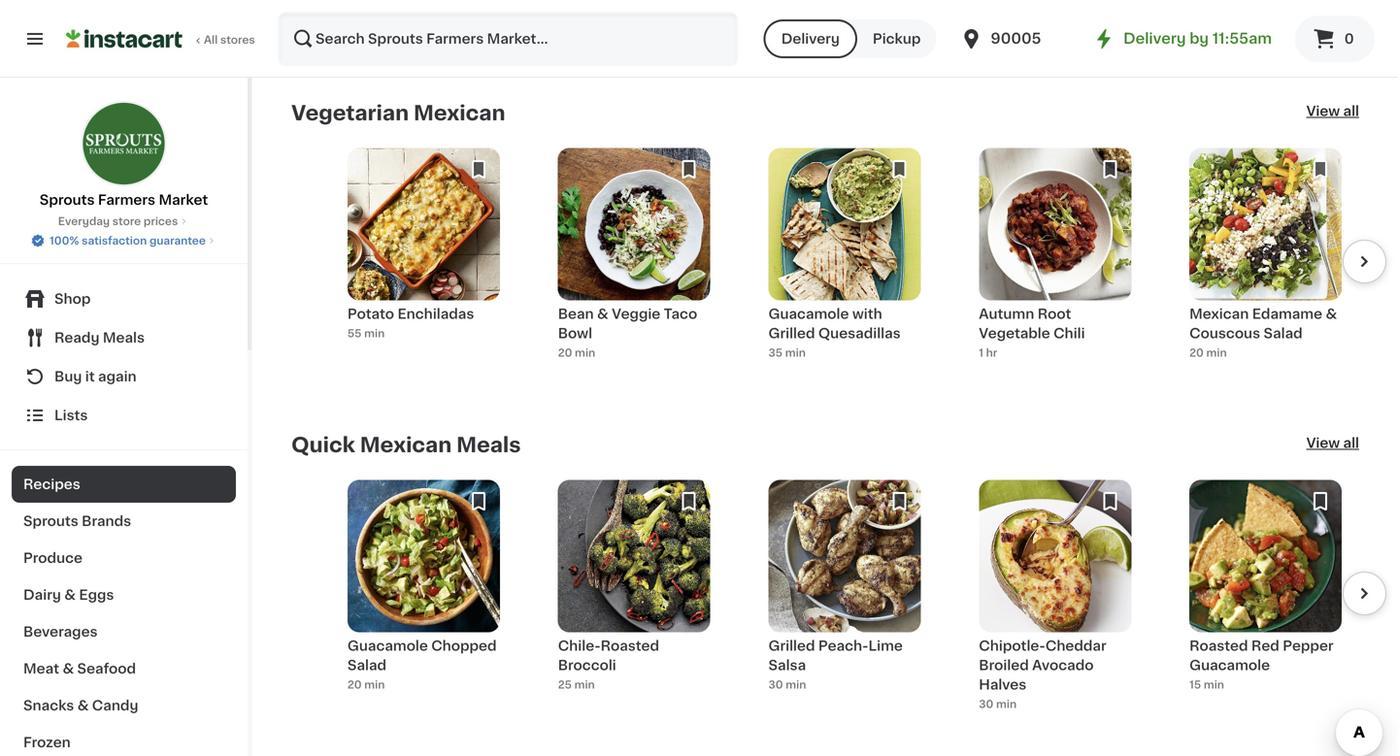 Task type: describe. For each thing, give the bounding box(es) containing it.
chile-
[[558, 639, 601, 653]]

all for vegetarian mexican
[[1343, 104, 1359, 118]]

recipe card group containing grilled peach-lime salsa
[[768, 480, 921, 719]]

veggie
[[612, 307, 660, 321]]

recipes
[[23, 478, 80, 491]]

chopped
[[431, 639, 497, 653]]

30 for grilled peach-lime salsa
[[768, 680, 783, 690]]

25
[[558, 680, 572, 690]]

view for quick mexican meals
[[1306, 436, 1340, 450]]

meat & seafood
[[23, 662, 136, 676]]

frozen link
[[12, 724, 236, 756]]

broccoli
[[558, 659, 616, 672]]

meat
[[23, 662, 59, 676]]

pickup
[[873, 32, 921, 46]]

vegetarian
[[291, 103, 409, 123]]

min for roasted red pepper guacamole
[[1204, 680, 1224, 690]]

potato enchiladas
[[347, 307, 474, 321]]

autumn
[[979, 307, 1034, 321]]

guacamole with grilled quesadillas
[[768, 307, 901, 340]]

90005 button
[[960, 12, 1076, 66]]

15 min
[[1189, 680, 1224, 690]]

sprouts farmers market link
[[40, 101, 208, 210]]

snacks
[[23, 699, 74, 713]]

candy
[[92, 699, 138, 713]]

market
[[159, 193, 208, 207]]

buy it again link
[[12, 357, 236, 396]]

roasted inside roasted red pepper guacamole
[[1189, 639, 1248, 653]]

& for seafood
[[63, 662, 74, 676]]

20 min link
[[558, 0, 710, 55]]

view all for vegetarian mexican
[[1306, 104, 1359, 118]]

it
[[85, 370, 95, 384]]

view for vegetarian mexican
[[1306, 104, 1340, 118]]

0
[[1344, 32, 1354, 46]]

red
[[1251, 639, 1280, 653]]

all
[[204, 34, 218, 45]]

delivery by 11:55am link
[[1092, 27, 1272, 50]]

brands
[[82, 515, 131, 528]]

35 min link
[[768, 0, 921, 55]]

delivery by 11:55am
[[1123, 32, 1272, 46]]

salad inside guacamole chopped salad
[[347, 659, 386, 672]]

stores
[[220, 34, 255, 45]]

30 min for grilled peach-lime salsa
[[768, 680, 806, 690]]

by
[[1190, 32, 1209, 46]]

taco
[[664, 307, 697, 321]]

delivery for delivery by 11:55am
[[1123, 32, 1186, 46]]

autumn root vegetable chili
[[979, 307, 1085, 340]]

peach-
[[818, 639, 868, 653]]

100% satisfaction guarantee
[[50, 235, 206, 246]]

min for chipotle-cheddar broiled avocado halves
[[996, 699, 1017, 710]]

90005
[[991, 32, 1041, 46]]

35 min inside recipe card group
[[768, 348, 806, 358]]

min for guacamole with grilled quesadillas
[[785, 348, 806, 358]]

buy it again
[[54, 370, 137, 384]]

pickup button
[[857, 19, 936, 58]]

20 min for mexican edamame & couscous salad
[[1189, 348, 1227, 358]]

roasted inside chile-roasted broccoli
[[601, 639, 659, 653]]

instacart logo image
[[66, 27, 183, 50]]

chipotle-
[[979, 639, 1046, 653]]

grilled peach-lime salsa
[[768, 639, 903, 672]]

recipe card group containing potato enchiladas
[[347, 148, 500, 387]]

root
[[1038, 307, 1071, 321]]

delivery button
[[764, 19, 857, 58]]

55 min
[[347, 328, 385, 339]]

30 min for chipotle-cheddar broiled avocado halves
[[979, 699, 1017, 710]]

& for eggs
[[64, 588, 76, 602]]

quick mexican meals
[[291, 435, 521, 455]]

sprouts brands
[[23, 515, 131, 528]]

recipe card group containing chipotle-cheddar broiled avocado halves
[[979, 480, 1131, 719]]

hr
[[986, 348, 997, 358]]

grilled inside grilled peach-lime salsa
[[768, 639, 815, 653]]

delivery for delivery
[[781, 32, 840, 46]]

broiled
[[979, 659, 1029, 672]]

20 inside 20 min link
[[558, 16, 572, 26]]

bean & veggie taco bowl
[[558, 307, 697, 340]]

recipes link
[[12, 466, 236, 503]]

recipe card group containing autumn root vegetable chili
[[979, 148, 1131, 387]]

enchiladas
[[398, 307, 474, 321]]

1 hr
[[979, 348, 997, 358]]

1
[[979, 348, 984, 358]]

55
[[347, 328, 362, 339]]

35 inside 'link'
[[768, 16, 783, 26]]

recipe card group containing roasted red pepper guacamole
[[1189, 480, 1342, 719]]

sprouts farmers market
[[40, 193, 208, 207]]

0 button
[[1295, 16, 1375, 62]]

1 vertical spatial meals
[[456, 435, 521, 455]]

chipotle-cheddar broiled avocado halves
[[979, 639, 1107, 692]]

prices
[[144, 216, 178, 227]]

dairy
[[23, 588, 61, 602]]

all stores
[[204, 34, 255, 45]]

grilled inside guacamole with grilled quesadillas
[[768, 327, 815, 340]]

eggs
[[79, 588, 114, 602]]

recipe card group containing bean & veggie taco bowl
[[558, 148, 710, 387]]

seafood
[[77, 662, 136, 676]]

min for bean & veggie taco bowl
[[575, 348, 595, 358]]

mexican for quick mexican meals
[[360, 435, 452, 455]]



Task type: vqa. For each thing, say whether or not it's contained in the screenshot.
Couscous
yes



Task type: locate. For each thing, give the bounding box(es) containing it.
0 vertical spatial salad
[[1264, 327, 1303, 340]]

30 min down salsa
[[768, 680, 806, 690]]

2 view from the top
[[1306, 436, 1340, 450]]

salad
[[1264, 327, 1303, 340], [347, 659, 386, 672]]

guacamole
[[768, 307, 849, 321], [347, 639, 428, 653], [1189, 659, 1270, 672]]

1 horizontal spatial 30
[[979, 699, 994, 710]]

delivery inside button
[[781, 32, 840, 46]]

0 horizontal spatial salad
[[347, 659, 386, 672]]

view
[[1306, 104, 1340, 118], [1306, 436, 1340, 450]]

beverages
[[23, 625, 98, 639]]

view all link
[[1306, 101, 1359, 125], [1306, 433, 1359, 457]]

ready meals
[[54, 331, 145, 345]]

2 view all from the top
[[1306, 436, 1359, 450]]

snacks & candy
[[23, 699, 138, 713]]

guacamole for salad
[[347, 639, 428, 653]]

1 vertical spatial item carousel region
[[291, 480, 1386, 719]]

& left candy
[[77, 699, 89, 713]]

view all for quick mexican meals
[[1306, 436, 1359, 450]]

roasted up 15 min
[[1189, 639, 1248, 653]]

halves
[[979, 678, 1027, 692]]

sprouts brands link
[[12, 503, 236, 540]]

1 35 from the top
[[768, 16, 783, 26]]

25 min
[[558, 680, 595, 690]]

guacamole up the quesadillas
[[768, 307, 849, 321]]

0 horizontal spatial meals
[[103, 331, 145, 345]]

30 down salsa
[[768, 680, 783, 690]]

snacks & candy link
[[12, 687, 236, 724]]

store
[[112, 216, 141, 227]]

0 vertical spatial mexican
[[414, 103, 505, 123]]

mexican down search field
[[414, 103, 505, 123]]

salsa
[[768, 659, 806, 672]]

guacamole for grilled
[[768, 307, 849, 321]]

1 vertical spatial all
[[1343, 436, 1359, 450]]

guacamole up 15 min
[[1189, 659, 1270, 672]]

farmers
[[98, 193, 155, 207]]

20
[[558, 16, 572, 26], [558, 348, 572, 358], [1189, 348, 1204, 358], [347, 680, 362, 690]]

20 for bean & veggie taco bowl
[[558, 348, 572, 358]]

2 roasted from the left
[[1189, 639, 1248, 653]]

0 vertical spatial sprouts
[[40, 193, 95, 207]]

2 vertical spatial guacamole
[[1189, 659, 1270, 672]]

mexican inside mexican edamame & couscous salad
[[1189, 307, 1249, 321]]

1 view all from the top
[[1306, 104, 1359, 118]]

1 roasted from the left
[[601, 639, 659, 653]]

0 vertical spatial view all link
[[1306, 101, 1359, 125]]

min inside 20 min link
[[575, 16, 595, 26]]

2 35 min from the top
[[768, 348, 806, 358]]

mexican up couscous at the right top of the page
[[1189, 307, 1249, 321]]

0 vertical spatial 30 min
[[768, 680, 806, 690]]

meat & seafood link
[[12, 651, 236, 687]]

bean
[[558, 307, 594, 321]]

delivery left pickup
[[781, 32, 840, 46]]

1 horizontal spatial roasted
[[1189, 639, 1248, 653]]

& right "meat"
[[63, 662, 74, 676]]

30 min
[[768, 680, 806, 690], [979, 699, 1017, 710]]

None search field
[[278, 12, 739, 66]]

0 vertical spatial view
[[1306, 104, 1340, 118]]

0 vertical spatial view all
[[1306, 104, 1359, 118]]

1 all from the top
[[1343, 104, 1359, 118]]

1 vertical spatial 35 min
[[768, 348, 806, 358]]

view all link for quick mexican meals
[[1306, 433, 1359, 457]]

0 vertical spatial 35
[[768, 16, 783, 26]]

beverages link
[[12, 614, 236, 651]]

item carousel region containing potato enchiladas
[[291, 148, 1386, 387]]

min for guacamole chopped salad
[[364, 680, 385, 690]]

30 min down the halves
[[979, 699, 1017, 710]]

item carousel region for quick mexican meals
[[291, 480, 1386, 719]]

20 for guacamole chopped salad
[[347, 680, 362, 690]]

produce link
[[12, 540, 236, 577]]

2 horizontal spatial guacamole
[[1189, 659, 1270, 672]]

guacamole chopped salad
[[347, 639, 497, 672]]

1 grilled from the top
[[768, 327, 815, 340]]

recipe card group containing mexican edamame & couscous salad
[[1189, 148, 1342, 387]]

mexican for vegetarian mexican
[[414, 103, 505, 123]]

0 vertical spatial 30
[[768, 680, 783, 690]]

1 vertical spatial 30 min
[[979, 699, 1017, 710]]

min for mexican edamame & couscous salad
[[1206, 348, 1227, 358]]

0 vertical spatial 35 min
[[768, 16, 806, 26]]

1 vertical spatial grilled
[[768, 639, 815, 653]]

pepper
[[1283, 639, 1334, 653]]

sprouts for sprouts brands
[[23, 515, 78, 528]]

cheddar
[[1046, 639, 1107, 653]]

0 horizontal spatial roasted
[[601, 639, 659, 653]]

ready meals link
[[12, 318, 236, 357]]

& inside mexican edamame & couscous salad
[[1326, 307, 1337, 321]]

sprouts
[[40, 193, 95, 207], [23, 515, 78, 528]]

min for potato enchiladas
[[364, 328, 385, 339]]

sprouts farmers market logo image
[[81, 101, 167, 186]]

1 item carousel region from the top
[[291, 148, 1386, 387]]

0 horizontal spatial 30
[[768, 680, 783, 690]]

guacamole inside guacamole with grilled quesadillas
[[768, 307, 849, 321]]

with
[[852, 307, 882, 321]]

1 view from the top
[[1306, 104, 1340, 118]]

vegetarian mexican
[[291, 103, 505, 123]]

all for quick mexican meals
[[1343, 436, 1359, 450]]

frozen
[[23, 736, 71, 750]]

1 vertical spatial 30
[[979, 699, 994, 710]]

guacamole inside roasted red pepper guacamole
[[1189, 659, 1270, 672]]

everyday store prices link
[[58, 214, 190, 229]]

100% satisfaction guarantee button
[[30, 229, 217, 249]]

sprouts up the everyday
[[40, 193, 95, 207]]

0 horizontal spatial 30 min
[[768, 680, 806, 690]]

view all link for vegetarian mexican
[[1306, 101, 1359, 125]]

meals
[[103, 331, 145, 345], [456, 435, 521, 455]]

grilled
[[768, 327, 815, 340], [768, 639, 815, 653]]

1 vertical spatial sprouts
[[23, 515, 78, 528]]

min
[[575, 16, 595, 26], [785, 16, 806, 26], [364, 328, 385, 339], [575, 348, 595, 358], [785, 348, 806, 358], [1206, 348, 1227, 358], [364, 680, 385, 690], [574, 680, 595, 690], [786, 680, 806, 690], [1204, 680, 1224, 690], [996, 699, 1017, 710]]

recipe card group
[[347, 148, 500, 387], [558, 148, 710, 387], [768, 148, 921, 387], [979, 148, 1131, 387], [1189, 148, 1342, 387], [347, 480, 500, 719], [558, 480, 710, 719], [768, 480, 921, 719], [979, 480, 1131, 719], [1189, 480, 1342, 719]]

roasted red pepper guacamole
[[1189, 639, 1334, 672]]

item carousel region containing guacamole chopped salad
[[291, 480, 1386, 719]]

1 35 min from the top
[[768, 16, 806, 26]]

1 vertical spatial view all
[[1306, 436, 1359, 450]]

couscous
[[1189, 327, 1260, 340]]

view all
[[1306, 104, 1359, 118], [1306, 436, 1359, 450]]

35 min
[[768, 16, 806, 26], [768, 348, 806, 358]]

mexican right "quick"
[[360, 435, 452, 455]]

item carousel region for vegetarian mexican
[[291, 148, 1386, 387]]

1 horizontal spatial delivery
[[1123, 32, 1186, 46]]

20 min for guacamole chopped salad
[[347, 680, 385, 690]]

recipe card group containing guacamole with grilled quesadillas
[[768, 148, 921, 387]]

dairy & eggs link
[[12, 577, 236, 614]]

min for grilled peach-lime salsa
[[786, 680, 806, 690]]

0 vertical spatial meals
[[103, 331, 145, 345]]

roasted
[[601, 639, 659, 653], [1189, 639, 1248, 653]]

chili
[[1054, 327, 1085, 340]]

recipe card group containing guacamole chopped salad
[[347, 480, 500, 719]]

1 view all link from the top
[[1306, 101, 1359, 125]]

salad inside mexican edamame & couscous salad
[[1264, 327, 1303, 340]]

item carousel region
[[291, 148, 1386, 387], [291, 480, 1386, 719]]

20 for mexican edamame & couscous salad
[[1189, 348, 1204, 358]]

1 vertical spatial guacamole
[[347, 639, 428, 653]]

quick
[[291, 435, 355, 455]]

lists
[[54, 409, 88, 422]]

1 vertical spatial 35
[[768, 348, 783, 358]]

sprouts for sprouts farmers market
[[40, 193, 95, 207]]

35 min inside 'link'
[[768, 16, 806, 26]]

1 vertical spatial view all link
[[1306, 433, 1359, 457]]

all stores link
[[66, 12, 256, 66]]

30 down the halves
[[979, 699, 994, 710]]

chile-roasted broccoli
[[558, 639, 659, 672]]

again
[[98, 370, 137, 384]]

2 vertical spatial mexican
[[360, 435, 452, 455]]

guacamole left chopped
[[347, 639, 428, 653]]

0 horizontal spatial guacamole
[[347, 639, 428, 653]]

ready
[[54, 331, 99, 345]]

0 vertical spatial guacamole
[[768, 307, 849, 321]]

dairy & eggs
[[23, 588, 114, 602]]

avocado
[[1032, 659, 1094, 672]]

grilled up salsa
[[768, 639, 815, 653]]

satisfaction
[[82, 235, 147, 246]]

mexican edamame & couscous salad
[[1189, 307, 1337, 340]]

&
[[597, 307, 608, 321], [1326, 307, 1337, 321], [64, 588, 76, 602], [63, 662, 74, 676], [77, 699, 89, 713]]

edamame
[[1252, 307, 1322, 321]]

1 vertical spatial salad
[[347, 659, 386, 672]]

1 vertical spatial mexican
[[1189, 307, 1249, 321]]

quesadillas
[[818, 327, 901, 340]]

everyday
[[58, 216, 110, 227]]

1 vertical spatial view
[[1306, 436, 1340, 450]]

lime
[[868, 639, 903, 653]]

min inside 35 min 'link'
[[785, 16, 806, 26]]

roasted up broccoli
[[601, 639, 659, 653]]

min for chile-roasted broccoli
[[574, 680, 595, 690]]

Search field
[[280, 14, 737, 64]]

meals inside 'link'
[[103, 331, 145, 345]]

lists link
[[12, 396, 236, 435]]

& for candy
[[77, 699, 89, 713]]

0 vertical spatial all
[[1343, 104, 1359, 118]]

1 horizontal spatial salad
[[1264, 327, 1303, 340]]

delivery left "by"
[[1123, 32, 1186, 46]]

0 vertical spatial grilled
[[768, 327, 815, 340]]

2 view all link from the top
[[1306, 433, 1359, 457]]

1 horizontal spatial meals
[[456, 435, 521, 455]]

ready meals button
[[12, 318, 236, 357]]

guarantee
[[149, 235, 206, 246]]

guacamole inside guacamole chopped salad
[[347, 639, 428, 653]]

20 min for bean & veggie taco bowl
[[558, 348, 595, 358]]

0 vertical spatial item carousel region
[[291, 148, 1386, 387]]

bowl
[[558, 327, 592, 340]]

0 horizontal spatial delivery
[[781, 32, 840, 46]]

35
[[768, 16, 783, 26], [768, 348, 783, 358]]

vegetable
[[979, 327, 1050, 340]]

35 inside item carousel region
[[768, 348, 783, 358]]

service type group
[[764, 19, 936, 58]]

11:55am
[[1212, 32, 1272, 46]]

sprouts down recipes
[[23, 515, 78, 528]]

& for veggie
[[597, 307, 608, 321]]

& right bean
[[597, 307, 608, 321]]

1 horizontal spatial 30 min
[[979, 699, 1017, 710]]

mexican
[[414, 103, 505, 123], [1189, 307, 1249, 321], [360, 435, 452, 455]]

30 for chipotle-cheddar broiled avocado halves
[[979, 699, 994, 710]]

grilled left the quesadillas
[[768, 327, 815, 340]]

2 all from the top
[[1343, 436, 1359, 450]]

2 grilled from the top
[[768, 639, 815, 653]]

shop
[[54, 292, 91, 306]]

& right edamame
[[1326, 307, 1337, 321]]

2 item carousel region from the top
[[291, 480, 1386, 719]]

recipe card group containing chile-roasted broccoli
[[558, 480, 710, 719]]

& left the eggs
[[64, 588, 76, 602]]

2 35 from the top
[[768, 348, 783, 358]]

& inside bean & veggie taco bowl
[[597, 307, 608, 321]]

1 horizontal spatial guacamole
[[768, 307, 849, 321]]

all
[[1343, 104, 1359, 118], [1343, 436, 1359, 450]]



